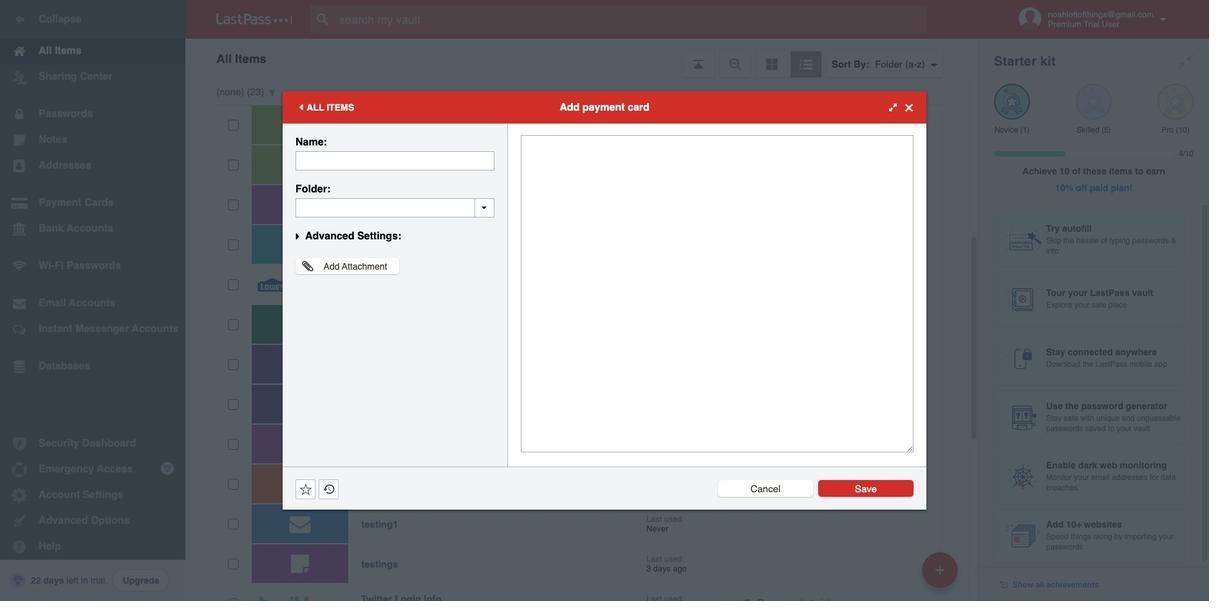 Task type: locate. For each thing, give the bounding box(es) containing it.
None text field
[[521, 135, 914, 453], [296, 198, 495, 218], [521, 135, 914, 453], [296, 198, 495, 218]]

None text field
[[296, 151, 495, 171]]

dialog
[[283, 91, 927, 510]]

lastpass image
[[216, 14, 293, 25]]

vault options navigation
[[186, 39, 979, 77]]



Task type: describe. For each thing, give the bounding box(es) containing it.
Search search field
[[311, 5, 953, 34]]

new item image
[[936, 566, 945, 575]]

main navigation navigation
[[0, 0, 186, 602]]

search my vault text field
[[311, 5, 953, 34]]

new item navigation
[[918, 549, 966, 602]]



Task type: vqa. For each thing, say whether or not it's contained in the screenshot.
new item element
no



